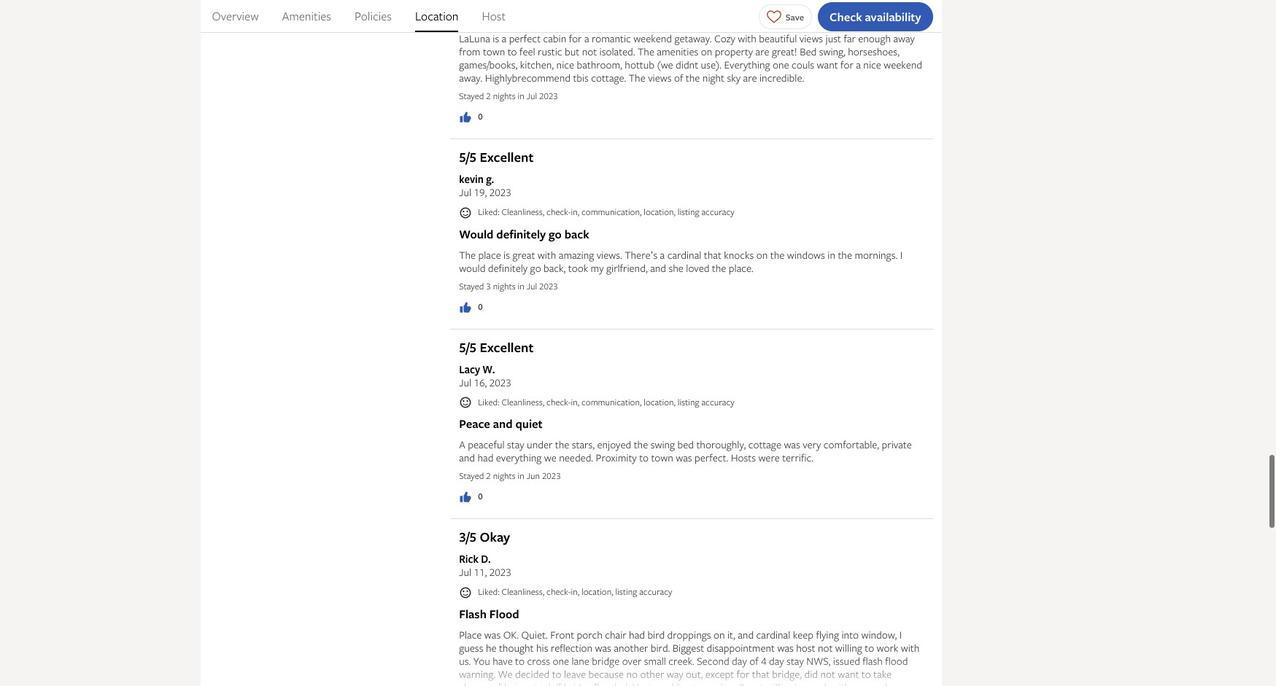 Task type: locate. For each thing, give the bounding box(es) containing it.
listing up peace and quiet a peaceful stay under the stars, enjoyed the swing bed thoroughly, cottage was very comfortable, private and had everything we needed. proximity to town was perfect. hosts were terrific.
[[678, 396, 700, 408]]

medium image
[[459, 301, 472, 314]]

1 horizontal spatial go
[[549, 226, 562, 242]]

highlybrecommend
[[485, 71, 571, 85]]

jul for 3/5 okay rick d. jul 11, 2023
[[459, 566, 471, 580]]

1 in, from the top
[[571, 206, 580, 218]]

nws,
[[807, 654, 831, 668]]

0 vertical spatial nights
[[493, 90, 516, 102]]

d.
[[481, 553, 491, 567]]

2 vertical spatial liked:
[[478, 586, 500, 599]]

excellent up g.
[[480, 148, 534, 167]]

weekend up perfect
[[512, 10, 559, 26]]

had inside peace and quiet a peaceful stay under the stars, enjoyed the swing bed thoroughly, cottage was very comfortable, private and had everything we needed. proximity to town was perfect. hosts were terrific.
[[478, 451, 494, 465]]

proximity
[[596, 451, 637, 465]]

stayed down away.
[[459, 90, 484, 102]]

cardinal up 4
[[756, 628, 791, 642]]

2 vertical spatial stayed
[[459, 470, 484, 483]]

policies
[[355, 8, 392, 24]]

1 cleanliness, from the top
[[502, 206, 545, 218]]

and down peace
[[459, 451, 475, 465]]

for
[[569, 31, 582, 45], [841, 58, 854, 72], [737, 668, 750, 681]]

place
[[459, 628, 482, 642]]

she
[[669, 261, 684, 275]]

19,
[[474, 185, 487, 199]]

communication, up the back
[[582, 206, 642, 218]]

3 liked: from the top
[[478, 586, 500, 599]]

3 0 from the top
[[478, 491, 483, 503]]

1 vertical spatial work
[[807, 681, 829, 687]]

1 vertical spatial are
[[743, 71, 757, 85]]

1 horizontal spatial town
[[651, 451, 673, 465]]

1 day from the left
[[732, 654, 747, 668]]

1 vertical spatial 5/5
[[459, 338, 477, 357]]

1 excellent from the top
[[480, 148, 534, 167]]

could
[[655, 681, 680, 687]]

1 liked: cleanliness, check-in, communication, location, listing accuracy from the top
[[478, 206, 735, 218]]

0 vertical spatial liked:
[[478, 206, 500, 218]]

had right a
[[478, 451, 494, 465]]

2 communication, from the top
[[582, 396, 642, 408]]

small image up would at the left of the page
[[459, 206, 472, 219]]

liked:
[[478, 206, 500, 218], [478, 396, 500, 408], [478, 586, 500, 599]]

1 vertical spatial 0
[[478, 300, 483, 313]]

with right the window,
[[901, 641, 920, 655]]

the inside would definitely go back the place is great with amazing views. there's a cardinal that knocks on the windows in the mornings. i would definitely go back, took my girlfriend, and she loved the place.
[[459, 248, 476, 262]]

2 vertical spatial of
[[493, 681, 502, 687]]

3 cleanliness, from the top
[[502, 586, 545, 599]]

1 communication, from the top
[[582, 206, 642, 218]]

0 horizontal spatial one
[[553, 654, 569, 668]]

5/5 up lacy
[[459, 338, 477, 357]]

2 vertical spatial cleanliness,
[[502, 586, 545, 599]]

to left take
[[862, 668, 871, 681]]

excellent for definitely
[[480, 148, 534, 167]]

medium image down away.
[[459, 111, 472, 124]]

1 nice from the left
[[556, 58, 574, 72]]

mornings.
[[855, 248, 898, 262]]

liked: cleanliness, check-in, communication, location, listing accuracy up the back
[[478, 206, 735, 218]]

nights down highlybrecommend in the top left of the page
[[493, 90, 516, 102]]

0 button up 3/5
[[459, 491, 483, 504]]

2023 down back,
[[539, 280, 558, 292]]

2 vertical spatial accuracy
[[639, 586, 672, 599]]

liked: cleanliness, check-in, communication, location, listing accuracy for peace and quiet
[[478, 396, 735, 408]]

overview link
[[212, 0, 259, 32]]

nights down everything
[[493, 470, 516, 483]]

check- up the under
[[547, 396, 571, 408]]

1 horizontal spatial on
[[714, 628, 725, 642]]

cardinal inside flash flood place was ok. quiet. front porch chair had bird droppings on it, and cardinal keep flying into window, i guess he thought his reflection was another bird. biggest disappointment was host not willing to work with us. you have to cross one lane bridge over small creek. second day of 4 day stay nws, issued flash flood warning. we decided to leave because no other way out, except for that bridge, did not want to take chance of being stuck if bridge flooded. host could not care less & not willing to work with us, m
[[756, 628, 791, 642]]

1 vertical spatial willing
[[766, 681, 793, 687]]

the left mornings.
[[838, 248, 852, 262]]

5/5 inside 5/5 excellent kevin g. jul 19, 2023
[[459, 148, 477, 167]]

medium image
[[459, 111, 472, 124], [459, 491, 472, 504]]

1 liked: from the top
[[478, 206, 500, 218]]

liked: down 11, at bottom left
[[478, 586, 500, 599]]

porch
[[577, 628, 603, 642]]

us.
[[459, 654, 471, 668]]

leave
[[564, 668, 586, 681]]

away.
[[459, 71, 483, 85]]

16,
[[474, 376, 487, 389]]

jul inside 5/5 excellent lacy w. jul 16, 2023
[[459, 376, 471, 389]]

1 horizontal spatial willing
[[835, 641, 862, 655]]

small image for would definitely go back
[[459, 206, 472, 219]]

is inside would definitely go back the place is great with amazing views. there's a cardinal that knocks on the windows in the mornings. i would definitely go back, took my girlfriend, and she loved the place.
[[504, 248, 510, 262]]

0 vertical spatial town
[[483, 45, 505, 58]]

jul for 5/5 excellent lacy w. jul 16, 2023
[[459, 376, 471, 389]]

listing
[[678, 206, 700, 218], [678, 396, 700, 408], [616, 586, 637, 599]]

stayed for peace and quiet
[[459, 470, 484, 483]]

back,
[[544, 261, 566, 275]]

getaway
[[562, 10, 606, 26]]

host
[[796, 641, 816, 655]]

cleanliness, for and
[[502, 396, 545, 408]]

2 in, from the top
[[571, 396, 580, 408]]

stars,
[[572, 438, 595, 452]]

0 vertical spatial listing
[[678, 206, 700, 218]]

lane
[[572, 654, 590, 668]]

0 vertical spatial in,
[[571, 206, 580, 218]]

1 vertical spatial liked:
[[478, 396, 500, 408]]

1 0 button from the top
[[459, 110, 483, 124]]

0 down stayed 2 nights in jun 2023
[[478, 491, 483, 503]]

2 excellent from the top
[[480, 338, 534, 357]]

accuracy up the bird
[[639, 586, 672, 599]]

the left place
[[459, 248, 476, 262]]

2 vertical spatial in,
[[571, 586, 580, 599]]

2 liked: from the top
[[478, 396, 500, 408]]

2 2 from the top
[[486, 470, 491, 483]]

would
[[459, 226, 494, 242]]

one left lane
[[553, 654, 569, 668]]

list containing overview
[[200, 0, 942, 32]]

0 horizontal spatial stay
[[507, 438, 524, 452]]

less
[[721, 681, 737, 687]]

location, up porch
[[582, 586, 613, 599]]

0 vertical spatial want
[[817, 58, 838, 72]]

0 vertical spatial the
[[638, 45, 655, 58]]

for right less
[[737, 668, 750, 681]]

in inside would definitely go back the place is great with amazing views. there's a cardinal that knocks on the windows in the mornings. i would definitely go back, took my girlfriend, and she loved the place.
[[828, 248, 836, 262]]

1 horizontal spatial stay
[[787, 654, 804, 668]]

accuracy for peace and quiet
[[702, 396, 735, 408]]

0 horizontal spatial go
[[530, 261, 541, 275]]

that inside flash flood place was ok. quiet. front porch chair had bird droppings on it, and cardinal keep flying into window, i guess he thought his reflection was another bird. biggest disappointment was host not willing to work with us. you have to cross one lane bridge over small creek. second day of 4 day stay nws, issued flash flood warning. we decided to leave because no other way out, except for that bridge, did not want to take chance of being stuck if bridge flooded. host could not care less & not willing to work with us, m
[[752, 668, 770, 681]]

quiet
[[515, 416, 543, 432]]

we
[[498, 668, 513, 681]]

with right great
[[538, 248, 556, 262]]

had left the bird
[[629, 628, 645, 642]]

i
[[900, 248, 903, 262], [900, 628, 902, 642]]

2023 inside 5/5 excellent kevin g. jul 19, 2023
[[489, 185, 511, 199]]

0 vertical spatial accuracy
[[702, 206, 735, 218]]

5/5 up kevin
[[459, 148, 477, 167]]

the left night
[[686, 71, 700, 85]]

4
[[761, 654, 767, 668]]

jun
[[527, 470, 540, 483]]

views.
[[597, 248, 622, 262]]

1 vertical spatial that
[[752, 668, 770, 681]]

definitely up stayed 3 nights in jul 2023
[[488, 261, 528, 275]]

check availability button
[[818, 2, 933, 31]]

0 vertical spatial are
[[756, 45, 770, 58]]

want left flash
[[838, 668, 859, 681]]

0 horizontal spatial day
[[732, 654, 747, 668]]

liked: for peace
[[478, 396, 500, 408]]

stay inside peace and quiet a peaceful stay under the stars, enjoyed the swing bed thoroughly, cottage was very comfortable, private and had everything we needed. proximity to town was perfect. hosts were terrific.
[[507, 438, 524, 452]]

0 button for peace
[[459, 491, 483, 504]]

check- up front
[[547, 586, 571, 599]]

2 horizontal spatial weekend
[[884, 58, 922, 72]]

stayed for would definitely go back
[[459, 280, 484, 292]]

liked: cleanliness, check-in, communication, location, listing accuracy up enjoyed at the left of the page
[[478, 396, 735, 408]]

liked: cleanliness, check-in, communication, location, listing accuracy for would definitely go back
[[478, 206, 735, 218]]

couls
[[792, 58, 815, 72]]

window,
[[861, 628, 897, 642]]

cardinal right there's
[[667, 248, 702, 262]]

0 vertical spatial 2
[[486, 90, 491, 102]]

stayed
[[459, 90, 484, 102], [459, 280, 484, 292], [459, 470, 484, 483]]

1 0 from the top
[[478, 110, 483, 123]]

location, up swing
[[644, 396, 676, 408]]

0 vertical spatial 5/5
[[459, 148, 477, 167]]

jul down great
[[527, 280, 537, 292]]

accuracy up thoroughly,
[[702, 396, 735, 408]]

work down the nws,
[[807, 681, 829, 687]]

bed
[[678, 438, 694, 452]]

1 vertical spatial town
[[651, 451, 673, 465]]

flood
[[885, 654, 908, 668]]

2023
[[539, 90, 558, 102], [489, 185, 511, 199], [539, 280, 558, 292], [489, 376, 511, 389], [542, 470, 561, 483], [489, 566, 511, 580]]

location,
[[644, 206, 676, 218], [644, 396, 676, 408], [582, 586, 613, 599]]

listing for would definitely go back
[[678, 206, 700, 218]]

excellent inside 5/5 excellent kevin g. jul 19, 2023
[[480, 148, 534, 167]]

are left great!
[[756, 45, 770, 58]]

0 horizontal spatial bridge
[[564, 681, 592, 687]]

of inside romantic weekend getaway laluna is a perfect cabin for a romantic weekend getaway. cozy with beautiful views just far enough away from town to feel rustic but not isolated. the amenities on property are great! bed swing, horseshoes, games/books, kitchen, nice bathroom, hottub (we didnt use). everything one couls want for a nice weekend away. highlybrecommend tbis cottage. the views of the night sky are incredible.
[[674, 71, 683, 85]]

a left she
[[660, 248, 665, 262]]

&
[[739, 681, 746, 687]]

keep
[[793, 628, 814, 642]]

under
[[527, 438, 553, 452]]

one inside flash flood place was ok. quiet. front porch chair had bird droppings on it, and cardinal keep flying into window, i guess he thought his reflection was another bird. biggest disappointment was host not willing to work with us. you have to cross one lane bridge over small creek. second day of 4 day stay nws, issued flash flood warning. we decided to leave because no other way out, except for that bridge, did not want to take chance of being stuck if bridge flooded. host could not care less & not willing to work with us, m
[[553, 654, 569, 668]]

1 vertical spatial excellent
[[480, 338, 534, 357]]

1 check- from the top
[[547, 206, 571, 218]]

2 vertical spatial nights
[[493, 470, 516, 483]]

1 horizontal spatial weekend
[[634, 31, 672, 45]]

1 vertical spatial communication,
[[582, 396, 642, 408]]

cardinal
[[667, 248, 702, 262], [756, 628, 791, 642]]

jul inside 3/5 okay rick d. jul 11, 2023
[[459, 566, 471, 580]]

1 horizontal spatial work
[[877, 641, 899, 655]]

0 vertical spatial small image
[[459, 206, 472, 219]]

that left knocks
[[704, 248, 722, 262]]

small image for flash flood
[[459, 587, 472, 600]]

in right windows
[[828, 248, 836, 262]]

0 vertical spatial go
[[549, 226, 562, 242]]

0 for peace
[[478, 491, 483, 503]]

2 vertical spatial 0
[[478, 491, 483, 503]]

1 medium image from the top
[[459, 111, 472, 124]]

accuracy up knocks
[[702, 206, 735, 218]]

0 horizontal spatial on
[[701, 45, 712, 58]]

i right mornings.
[[900, 248, 903, 262]]

1 vertical spatial is
[[504, 248, 510, 262]]

jul for stayed 2 nights in jul 2023
[[527, 90, 537, 102]]

and left she
[[650, 261, 666, 275]]

cleanliness, up great
[[502, 206, 545, 218]]

0 right medium icon
[[478, 300, 483, 313]]

for inside flash flood place was ok. quiet. front porch chair had bird droppings on it, and cardinal keep flying into window, i guess he thought his reflection was another bird. biggest disappointment was host not willing to work with us. you have to cross one lane bridge over small creek. second day of 4 day stay nws, issued flash flood warning. we decided to leave because no other way out, except for that bridge, did not want to take chance of being stuck if bridge flooded. host could not care less & not willing to work with us, m
[[737, 668, 750, 681]]

0 vertical spatial i
[[900, 248, 903, 262]]

0 horizontal spatial weekend
[[512, 10, 559, 26]]

listing up would definitely go back the place is great with amazing views. there's a cardinal that knocks on the windows in the mornings. i would definitely go back, took my girlfriend, and she loved the place.
[[678, 206, 700, 218]]

0 vertical spatial of
[[674, 71, 683, 85]]

2023 right 16,
[[489, 376, 511, 389]]

great
[[513, 248, 535, 262]]

1 horizontal spatial of
[[674, 71, 683, 85]]

0 vertical spatial location,
[[644, 206, 676, 218]]

took
[[568, 261, 588, 275]]

in
[[518, 90, 525, 102], [828, 248, 836, 262], [518, 280, 525, 292], [518, 470, 525, 483]]

everything
[[724, 58, 770, 72]]

in,
[[571, 206, 580, 218], [571, 396, 580, 408], [571, 586, 580, 599]]

1 horizontal spatial is
[[504, 248, 510, 262]]

2 cleanliness, from the top
[[502, 396, 545, 408]]

use).
[[701, 58, 722, 72]]

0 horizontal spatial that
[[704, 248, 722, 262]]

3 in, from the top
[[571, 586, 580, 599]]

jul left 16,
[[459, 376, 471, 389]]

knocks
[[724, 248, 754, 262]]

5/5 inside 5/5 excellent lacy w. jul 16, 2023
[[459, 338, 477, 357]]

on left "cozy"
[[701, 45, 712, 58]]

stay left the under
[[507, 438, 524, 452]]

host up laluna
[[482, 8, 506, 24]]

2
[[486, 90, 491, 102], [486, 470, 491, 483]]

2 stayed from the top
[[459, 280, 484, 292]]

stayed left 3
[[459, 280, 484, 292]]

0 vertical spatial stay
[[507, 438, 524, 452]]

2 0 button from the top
[[459, 300, 483, 314]]

2 nights from the top
[[493, 280, 516, 292]]

in left jun
[[518, 470, 525, 483]]

2 liked: cleanliness, check-in, communication, location, listing accuracy from the top
[[478, 396, 735, 408]]

are right sky
[[743, 71, 757, 85]]

weekend down away
[[884, 58, 922, 72]]

2 5/5 from the top
[[459, 338, 477, 357]]

1 horizontal spatial bridge
[[592, 654, 620, 668]]

1 vertical spatial location,
[[644, 396, 676, 408]]

to left swing
[[639, 451, 649, 465]]

to down host
[[795, 681, 805, 687]]

0 vertical spatial one
[[773, 58, 789, 72]]

0 horizontal spatial had
[[478, 451, 494, 465]]

2023 inside 3/5 okay rick d. jul 11, 2023
[[489, 566, 511, 580]]

and left quiet
[[493, 416, 513, 432]]

1 vertical spatial cleanliness,
[[502, 396, 545, 408]]

nights for definitely
[[493, 280, 516, 292]]

he
[[486, 641, 497, 655]]

over
[[622, 654, 642, 668]]

on inside would definitely go back the place is great with amazing views. there's a cardinal that knocks on the windows in the mornings. i would definitely go back, took my girlfriend, and she loved the place.
[[757, 248, 768, 262]]

2 for stayed 2 nights in jun 2023
[[486, 470, 491, 483]]

is right laluna
[[493, 31, 499, 45]]

1 small image from the top
[[459, 206, 472, 219]]

excellent
[[480, 148, 534, 167], [480, 338, 534, 357]]

1 horizontal spatial day
[[769, 654, 784, 668]]

cleanliness,
[[502, 206, 545, 218], [502, 396, 545, 408], [502, 586, 545, 599]]

2 nice from the left
[[864, 58, 881, 72]]

guess
[[459, 641, 483, 655]]

2 small image from the top
[[459, 396, 472, 410]]

medium image for stayed 2 nights in jul 2023
[[459, 111, 472, 124]]

list
[[200, 0, 942, 32]]

rustic
[[538, 45, 562, 58]]

2 vertical spatial on
[[714, 628, 725, 642]]

1 horizontal spatial had
[[629, 628, 645, 642]]

of right (we
[[674, 71, 683, 85]]

weekend up (we
[[634, 31, 672, 45]]

bed
[[800, 45, 817, 58]]

1 horizontal spatial host
[[632, 681, 653, 687]]

1 vertical spatial go
[[530, 261, 541, 275]]

everything
[[496, 451, 542, 465]]

bridge right if
[[564, 681, 592, 687]]

quiet.
[[521, 628, 548, 642]]

1 vertical spatial 2
[[486, 470, 491, 483]]

other
[[640, 668, 664, 681]]

except
[[706, 668, 734, 681]]

0 vertical spatial that
[[704, 248, 722, 262]]

one left the couls
[[773, 58, 789, 72]]

the left (we
[[638, 45, 655, 58]]

0 vertical spatial liked: cleanliness, check-in, communication, location, listing accuracy
[[478, 206, 735, 218]]

2 for stayed 2 nights in jul 2023
[[486, 90, 491, 102]]

out,
[[686, 668, 703, 681]]

1 horizontal spatial that
[[752, 668, 770, 681]]

in, up stars,
[[571, 396, 580, 408]]

3 check- from the top
[[547, 586, 571, 599]]

is left great
[[504, 248, 510, 262]]

nights
[[493, 90, 516, 102], [493, 280, 516, 292], [493, 470, 516, 483]]

the right cottage.
[[629, 71, 646, 85]]

jul down highlybrecommend in the top left of the page
[[527, 90, 537, 102]]

3 small image from the top
[[459, 587, 472, 600]]

nice down the enough
[[864, 58, 881, 72]]

with right "cozy"
[[738, 31, 757, 45]]

not right but at the top left of page
[[582, 45, 597, 58]]

the inside romantic weekend getaway laluna is a perfect cabin for a romantic weekend getaway. cozy with beautiful views just far enough away from town to feel rustic but not isolated. the amenities on property are great! bed swing, horseshoes, games/books, kitchen, nice bathroom, hottub (we didnt use). everything one couls want for a nice weekend away. highlybrecommend tbis cottage. the views of the night sky are incredible.
[[686, 71, 700, 85]]

0 vertical spatial excellent
[[480, 148, 534, 167]]

nice down cabin
[[556, 58, 574, 72]]

location
[[415, 8, 459, 24]]

on
[[701, 45, 712, 58], [757, 248, 768, 262], [714, 628, 725, 642]]

2 check- from the top
[[547, 396, 571, 408]]

0 for would
[[478, 300, 483, 313]]

check- up the back
[[547, 206, 571, 218]]

not left care
[[682, 681, 697, 687]]

us,
[[853, 681, 865, 687]]

horseshoes,
[[848, 45, 900, 58]]

1 5/5 from the top
[[459, 148, 477, 167]]

0 vertical spatial on
[[701, 45, 712, 58]]

the right 'loved'
[[712, 261, 726, 275]]

2 vertical spatial the
[[459, 248, 476, 262]]

small image
[[459, 206, 472, 219], [459, 396, 472, 410], [459, 587, 472, 600]]

day right 4
[[769, 654, 784, 668]]

jul
[[527, 90, 537, 102], [459, 185, 471, 199], [527, 280, 537, 292], [459, 376, 471, 389], [459, 566, 471, 580]]

liked: cleanliness, check-in, communication, location, listing accuracy
[[478, 206, 735, 218], [478, 396, 735, 408]]

willing
[[835, 641, 862, 655], [766, 681, 793, 687]]

2 horizontal spatial for
[[841, 58, 854, 72]]

0 vertical spatial is
[[493, 31, 499, 45]]

3 stayed from the top
[[459, 470, 484, 483]]

for right cabin
[[569, 31, 582, 45]]

on right knocks
[[757, 248, 768, 262]]

cardinal inside would definitely go back the place is great with amazing views. there's a cardinal that knocks on the windows in the mornings. i would definitely go back, took my girlfriend, and she loved the place.
[[667, 248, 702, 262]]

one inside romantic weekend getaway laluna is a perfect cabin for a romantic weekend getaway. cozy with beautiful views just far enough away from town to feel rustic but not isolated. the amenities on property are great! bed swing, horseshoes, games/books, kitchen, nice bathroom, hottub (we didnt use). everything one couls want for a nice weekend away. highlybrecommend tbis cottage. the views of the night sky are incredible.
[[773, 58, 789, 72]]

3 nights from the top
[[493, 470, 516, 483]]

excellent inside 5/5 excellent lacy w. jul 16, 2023
[[480, 338, 534, 357]]

not right "&"
[[749, 681, 763, 687]]

i right the window,
[[900, 628, 902, 642]]

1 vertical spatial had
[[629, 628, 645, 642]]

nice
[[556, 58, 574, 72], [864, 58, 881, 72]]

needed.
[[559, 451, 593, 465]]

1 vertical spatial medium image
[[459, 491, 472, 504]]

incredible.
[[760, 71, 804, 85]]

0 horizontal spatial work
[[807, 681, 829, 687]]

stayed 2 nights in jun 2023
[[459, 470, 561, 483]]

0 horizontal spatial cardinal
[[667, 248, 702, 262]]

location, for would definitely go back
[[644, 206, 676, 218]]

on inside romantic weekend getaway laluna is a perfect cabin for a romantic weekend getaway. cozy with beautiful views just far enough away from town to feel rustic but not isolated. the amenities on property are great! bed swing, horseshoes, games/books, kitchen, nice bathroom, hottub (we didnt use). everything one couls want for a nice weekend away. highlybrecommend tbis cottage. the views of the night sky are incredible.
[[701, 45, 712, 58]]

2 vertical spatial check-
[[547, 586, 571, 599]]

to
[[508, 45, 517, 58], [639, 451, 649, 465], [865, 641, 874, 655], [515, 654, 525, 668], [552, 668, 562, 681], [862, 668, 871, 681], [795, 681, 805, 687]]

willing left flash
[[835, 641, 862, 655]]

0 horizontal spatial is
[[493, 31, 499, 45]]

3 0 button from the top
[[459, 491, 483, 504]]

bird
[[648, 628, 665, 642]]

2 vertical spatial 0 button
[[459, 491, 483, 504]]

0 vertical spatial cleanliness,
[[502, 206, 545, 218]]

for down far
[[841, 58, 854, 72]]

0 vertical spatial 0
[[478, 110, 483, 123]]

1 vertical spatial definitely
[[488, 261, 528, 275]]

not right host
[[818, 641, 833, 655]]

2 vertical spatial for
[[737, 668, 750, 681]]

small image up the flash
[[459, 587, 472, 600]]

1 vertical spatial on
[[757, 248, 768, 262]]

jul inside 5/5 excellent kevin g. jul 19, 2023
[[459, 185, 471, 199]]

1 horizontal spatial one
[[773, 58, 789, 72]]

jul left 19,
[[459, 185, 471, 199]]

communication, for peace and quiet
[[582, 396, 642, 408]]

1 2 from the top
[[486, 90, 491, 102]]

1 vertical spatial for
[[841, 58, 854, 72]]

0 horizontal spatial host
[[482, 8, 506, 24]]

droppings
[[667, 628, 711, 642]]

2 medium image from the top
[[459, 491, 472, 504]]

2 0 from the top
[[478, 300, 483, 313]]

definitely
[[497, 226, 546, 242], [488, 261, 528, 275]]

0 vertical spatial stayed
[[459, 90, 484, 102]]

5/5 for peace
[[459, 338, 477, 357]]

with inside romantic weekend getaway laluna is a perfect cabin for a romantic weekend getaway. cozy with beautiful views just far enough away from town to feel rustic but not isolated. the amenities on property are great! bed swing, horseshoes, games/books, kitchen, nice bathroom, hottub (we didnt use). everything one couls want for a nice weekend away. highlybrecommend tbis cottage. the views of the night sky are incredible.
[[738, 31, 757, 45]]

0 vertical spatial host
[[482, 8, 506, 24]]

listing up chair at the left of the page
[[616, 586, 637, 599]]

was left very
[[784, 438, 800, 452]]

go left the back
[[549, 226, 562, 242]]

0 horizontal spatial town
[[483, 45, 505, 58]]



Task type: vqa. For each thing, say whether or not it's contained in the screenshot.
top CARDINAL
yes



Task type: describe. For each thing, give the bounding box(es) containing it.
cleanliness, for definitely
[[502, 206, 545, 218]]

liked: for would
[[478, 206, 500, 218]]

far
[[844, 31, 856, 45]]

into
[[842, 628, 859, 642]]

2023 down highlybrecommend in the top left of the page
[[539, 90, 558, 102]]

in for stayed 3 nights in jul 2023
[[518, 280, 525, 292]]

save button
[[759, 4, 812, 29]]

nights for and
[[493, 470, 516, 483]]

cleanliness, for flood
[[502, 586, 545, 599]]

communication, for would definitely go back
[[582, 206, 642, 218]]

the left stars,
[[555, 438, 569, 452]]

amenities
[[282, 8, 331, 24]]

2 vertical spatial weekend
[[884, 58, 922, 72]]

would definitely go back the place is great with amazing views. there's a cardinal that knocks on the windows in the mornings. i would definitely go back, took my girlfriend, and she loved the place.
[[459, 226, 903, 275]]

not right did
[[821, 668, 836, 681]]

my
[[591, 261, 604, 275]]

2023 inside 5/5 excellent lacy w. jul 16, 2023
[[489, 376, 511, 389]]

was right lane
[[595, 641, 611, 655]]

bridge,
[[772, 668, 802, 681]]

3/5
[[459, 529, 477, 547]]

1 vertical spatial weekend
[[634, 31, 672, 45]]

way
[[667, 668, 684, 681]]

to inside peace and quiet a peaceful stay under the stars, enjoyed the swing bed thoroughly, cottage was very comfortable, private and had everything we needed. proximity to town was perfect. hosts were terrific.
[[639, 451, 649, 465]]

warning.
[[459, 668, 496, 681]]

stayed 3 nights in jul 2023
[[459, 280, 558, 292]]

to left leave
[[552, 668, 562, 681]]

jul for 5/5 excellent kevin g. jul 19, 2023
[[459, 185, 471, 199]]

0 vertical spatial willing
[[835, 641, 862, 655]]

peace and quiet a peaceful stay under the stars, enjoyed the swing bed thoroughly, cottage was very comfortable, private and had everything we needed. proximity to town was perfect. hosts were terrific.
[[459, 416, 912, 465]]

2 vertical spatial listing
[[616, 586, 637, 599]]

i inside flash flood place was ok. quiet. front porch chair had bird droppings on it, and cardinal keep flying into window, i guess he thought his reflection was another bird. biggest disappointment was host not willing to work with us. you have to cross one lane bridge over small creek. second day of 4 day stay nws, issued flash flood warning. we decided to leave because no other way out, except for that bridge, did not want to take chance of being stuck if bridge flooded. host could not care less & not willing to work with us, m
[[900, 628, 902, 642]]

just
[[826, 31, 841, 45]]

medium image for stayed 2 nights in jun 2023
[[459, 491, 472, 504]]

kitchen,
[[520, 58, 554, 72]]

because
[[589, 668, 624, 681]]

laluna
[[459, 31, 490, 45]]

thoroughly,
[[697, 438, 746, 452]]

check
[[830, 8, 862, 24]]

check- for flash flood
[[547, 586, 571, 599]]

was left host
[[778, 641, 794, 655]]

0 horizontal spatial of
[[493, 681, 502, 687]]

but
[[565, 45, 580, 58]]

amenities
[[657, 45, 699, 58]]

overview
[[212, 8, 259, 24]]

in for stayed 2 nights in jun 2023
[[518, 470, 525, 483]]

amazing
[[559, 248, 594, 262]]

liked: cleanliness, check-in, location, listing accuracy
[[478, 586, 672, 599]]

front
[[550, 628, 574, 642]]

(we
[[657, 58, 673, 72]]

2 day from the left
[[769, 654, 784, 668]]

to inside romantic weekend getaway laluna is a perfect cabin for a romantic weekend getaway. cozy with beautiful views just far enough away from town to feel rustic but not isolated. the amenities on property are great! bed swing, horseshoes, games/books, kitchen, nice bathroom, hottub (we didnt use). everything one couls want for a nice weekend away. highlybrecommend tbis cottage. the views of the night sky are incredible.
[[508, 45, 517, 58]]

it,
[[728, 628, 736, 642]]

11,
[[474, 566, 487, 580]]

location, for peace and quiet
[[644, 396, 676, 408]]

hosts
[[731, 451, 756, 465]]

0 vertical spatial definitely
[[497, 226, 546, 242]]

to right have
[[515, 654, 525, 668]]

in, for would definitely go back
[[571, 206, 580, 218]]

on inside flash flood place was ok. quiet. front porch chair had bird droppings on it, and cardinal keep flying into window, i guess he thought his reflection was another bird. biggest disappointment was host not willing to work with us. you have to cross one lane bridge over small creek. second day of 4 day stay nws, issued flash flood warning. we decided to leave because no other way out, except for that bridge, did not want to take chance of being stuck if bridge flooded. host could not care less & not willing to work with us, m
[[714, 628, 725, 642]]

check- for peace and quiet
[[547, 396, 571, 408]]

check- for would definitely go back
[[547, 206, 571, 218]]

town inside romantic weekend getaway laluna is a perfect cabin for a romantic weekend getaway. cozy with beautiful views just far enough away from town to feel rustic but not isolated. the amenities on property are great! bed swing, horseshoes, games/books, kitchen, nice bathroom, hottub (we didnt use). everything one couls want for a nice weekend away. highlybrecommend tbis cottage. the views of the night sky are incredible.
[[483, 45, 505, 58]]

issued
[[833, 654, 860, 668]]

with left us,
[[832, 681, 850, 687]]

perfect.
[[695, 451, 728, 465]]

in for stayed 2 nights in jul 2023
[[518, 90, 525, 102]]

stay inside flash flood place was ok. quiet. front porch chair had bird droppings on it, and cardinal keep flying into window, i guess he thought his reflection was another bird. biggest disappointment was host not willing to work with us. you have to cross one lane bridge over small creek. second day of 4 day stay nws, issued flash flood warning. we decided to leave because no other way out, except for that bridge, did not want to take chance of being stuck if bridge flooded. host could not care less & not willing to work with us, m
[[787, 654, 804, 668]]

ok.
[[503, 628, 519, 642]]

availability
[[865, 8, 921, 24]]

have
[[493, 654, 513, 668]]

place.
[[729, 261, 754, 275]]

flood
[[489, 606, 519, 622]]

1 vertical spatial the
[[629, 71, 646, 85]]

loved
[[686, 261, 710, 275]]

location link
[[415, 0, 459, 32]]

comfortable,
[[824, 438, 880, 452]]

not inside romantic weekend getaway laluna is a perfect cabin for a romantic weekend getaway. cozy with beautiful views just far enough away from town to feel rustic but not isolated. the amenities on property are great! bed swing, horseshoes, games/books, kitchen, nice bathroom, hottub (we didnt use). everything one couls want for a nice weekend away. highlybrecommend tbis cottage. the views of the night sky are incredible.
[[582, 45, 597, 58]]

flash flood place was ok. quiet. front porch chair had bird droppings on it, and cardinal keep flying into window, i guess he thought his reflection was another bird. biggest disappointment was host not willing to work with us. you have to cross one lane bridge over small creek. second day of 4 day stay nws, issued flash flood warning. we decided to leave because no other way out, except for that bridge, did not want to take chance of being stuck if bridge flooded. host could not care less & not willing to work with us, m
[[459, 606, 920, 687]]

0 horizontal spatial willing
[[766, 681, 793, 687]]

1 nights from the top
[[493, 90, 516, 102]]

swing,
[[819, 45, 846, 58]]

to right into
[[865, 641, 874, 655]]

5/5 for would
[[459, 148, 477, 167]]

3
[[486, 280, 491, 292]]

in, for peace and quiet
[[571, 396, 580, 408]]

1 vertical spatial bridge
[[564, 681, 592, 687]]

the left windows
[[770, 248, 785, 262]]

2023 right jun
[[542, 470, 561, 483]]

town inside peace and quiet a peaceful stay under the stars, enjoyed the swing bed thoroughly, cottage was very comfortable, private and had everything we needed. proximity to town was perfect. hosts were terrific.
[[651, 451, 673, 465]]

jul for stayed 3 nights in jul 2023
[[527, 280, 537, 292]]

care
[[700, 681, 718, 687]]

no
[[626, 668, 638, 681]]

in, for flash flood
[[571, 586, 580, 599]]

liked: for flash
[[478, 586, 500, 599]]

a left perfect
[[502, 31, 507, 45]]

0 vertical spatial views
[[800, 31, 823, 45]]

host link
[[482, 0, 506, 32]]

that inside would definitely go back the place is great with amazing views. there's a cardinal that knocks on the windows in the mornings. i would definitely go back, took my girlfriend, and she loved the place.
[[704, 248, 722, 262]]

a
[[459, 438, 465, 452]]

flooded.
[[594, 681, 630, 687]]

is inside romantic weekend getaway laluna is a perfect cabin for a romantic weekend getaway. cozy with beautiful views just far enough away from town to feel rustic but not isolated. the amenities on property are great! bed swing, horseshoes, games/books, kitchen, nice bathroom, hottub (we didnt use). everything one couls want for a nice weekend away. highlybrecommend tbis cottage. the views of the night sky are incredible.
[[493, 31, 499, 45]]

a inside would definitely go back the place is great with amazing views. there's a cardinal that knocks on the windows in the mornings. i would definitely go back, took my girlfriend, and she loved the place.
[[660, 248, 665, 262]]

0 button for would
[[459, 300, 483, 314]]

kevin
[[459, 172, 484, 186]]

okay
[[480, 529, 510, 547]]

excellent for and
[[480, 338, 534, 357]]

0 horizontal spatial for
[[569, 31, 582, 45]]

small image for peace and quiet
[[459, 396, 472, 410]]

flying
[[816, 628, 839, 642]]

swing
[[651, 438, 675, 452]]

did
[[805, 668, 818, 681]]

the left swing
[[634, 438, 648, 452]]

0 horizontal spatial views
[[648, 71, 672, 85]]

terrific.
[[782, 451, 814, 465]]

cottage
[[749, 438, 782, 452]]

and inside flash flood place was ok. quiet. front porch chair had bird droppings on it, and cardinal keep flying into window, i guess he thought his reflection was another bird. biggest disappointment was host not willing to work with us. you have to cross one lane bridge over small creek. second day of 4 day stay nws, issued flash flood warning. we decided to leave because no other way out, except for that bridge, did not want to take chance of being stuck if bridge flooded. host could not care less & not willing to work with us, m
[[738, 628, 754, 642]]

small
[[644, 654, 666, 668]]

i inside would definitely go back the place is great with amazing views. there's a cardinal that knocks on the windows in the mornings. i would definitely go back, took my girlfriend, and she loved the place.
[[900, 248, 903, 262]]

accuracy for would definitely go back
[[702, 206, 735, 218]]

chair
[[605, 628, 627, 642]]

host inside list
[[482, 8, 506, 24]]

was right swing
[[676, 451, 692, 465]]

2 vertical spatial location,
[[582, 586, 613, 599]]

with inside would definitely go back the place is great with amazing views. there's a cardinal that knocks on the windows in the mornings. i would definitely go back, took my girlfriend, and she loved the place.
[[538, 248, 556, 262]]

hottub
[[625, 58, 655, 72]]

a right but at the top left of page
[[584, 31, 589, 45]]

and inside would definitely go back the place is great with amazing views. there's a cardinal that knocks on the windows in the mornings. i would definitely go back, took my girlfriend, and she loved the place.
[[650, 261, 666, 275]]

1 stayed from the top
[[459, 90, 484, 102]]

were
[[759, 451, 780, 465]]

w.
[[483, 362, 495, 376]]

listing for peace and quiet
[[678, 396, 700, 408]]

romantic
[[592, 31, 631, 45]]

would
[[459, 261, 486, 275]]

flash
[[459, 606, 487, 622]]

was left ok.
[[484, 628, 501, 642]]

host inside flash flood place was ok. quiet. front porch chair had bird droppings on it, and cardinal keep flying into window, i guess he thought his reflection was another bird. biggest disappointment was host not willing to work with us. you have to cross one lane bridge over small creek. second day of 4 day stay nws, issued flash flood warning. we decided to leave because no other way out, except for that bridge, did not want to take chance of being stuck if bridge flooded. host could not care less & not willing to work with us, m
[[632, 681, 653, 687]]

back
[[565, 226, 589, 242]]

his
[[536, 641, 548, 655]]

beautiful
[[759, 31, 797, 45]]

g.
[[486, 172, 494, 186]]

enjoyed
[[597, 438, 631, 452]]

you
[[473, 654, 490, 668]]

a right swing,
[[856, 58, 861, 72]]

lacy
[[459, 362, 480, 376]]

2 horizontal spatial of
[[750, 654, 759, 668]]

want inside romantic weekend getaway laluna is a perfect cabin for a romantic weekend getaway. cozy with beautiful views just far enough away from town to feel rustic but not isolated. the amenities on property are great! bed swing, horseshoes, games/books, kitchen, nice bathroom, hottub (we didnt use). everything one couls want for a nice weekend away. highlybrecommend tbis cottage. the views of the night sky are incredible.
[[817, 58, 838, 72]]

want inside flash flood place was ok. quiet. front porch chair had bird droppings on it, and cardinal keep flying into window, i guess he thought his reflection was another bird. biggest disappointment was host not willing to work with us. you have to cross one lane bridge over small creek. second day of 4 day stay nws, issued flash flood warning. we decided to leave because no other way out, except for that bridge, did not want to take chance of being stuck if bridge flooded. host could not care less & not willing to work with us, m
[[838, 668, 859, 681]]

had inside flash flood place was ok. quiet. front porch chair had bird droppings on it, and cardinal keep flying into window, i guess he thought his reflection was another bird. biggest disappointment was host not willing to work with us. you have to cross one lane bridge over small creek. second day of 4 day stay nws, issued flash flood warning. we decided to leave because no other way out, except for that bridge, did not want to take chance of being stuck if bridge flooded. host could not care less & not willing to work with us, m
[[629, 628, 645, 642]]

5/5 excellent lacy w. jul 16, 2023
[[459, 338, 534, 389]]

take
[[874, 668, 892, 681]]

amenities link
[[282, 0, 331, 32]]

feel
[[520, 45, 535, 58]]



